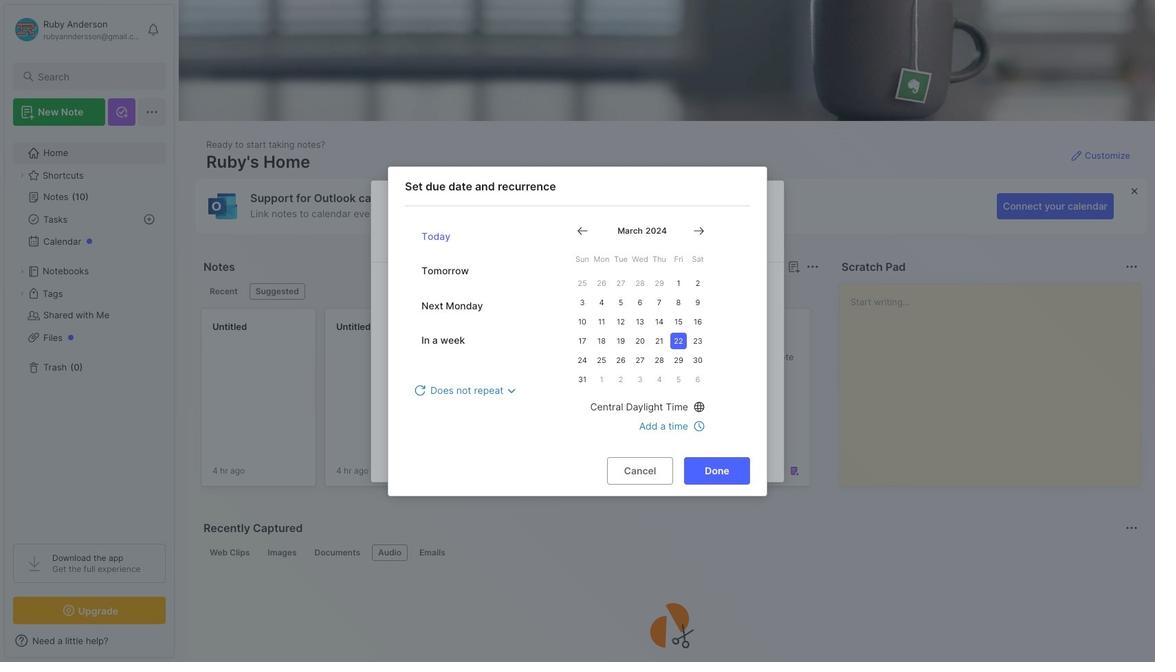 Task type: vqa. For each thing, say whether or not it's contained in the screenshot.
Empty Trash BUTTON
no



Task type: describe. For each thing, give the bounding box(es) containing it.
1 tab list from the top
[[204, 283, 817, 300]]

March field
[[615, 225, 643, 236]]

expand notebooks image
[[18, 268, 26, 276]]

Dropdown List field
[[413, 379, 520, 401]]

none search field inside main "element"
[[38, 68, 153, 85]]

expand tags image
[[18, 290, 26, 298]]

Start writing… text field
[[851, 284, 1141, 475]]



Task type: locate. For each thing, give the bounding box(es) containing it.
tree inside main "element"
[[5, 134, 174, 532]]

2024 field
[[643, 225, 667, 236]]

tree
[[5, 134, 174, 532]]

main element
[[0, 0, 179, 663]]

tab list
[[204, 283, 817, 300], [204, 545, 1137, 561]]

Search text field
[[38, 70, 153, 83]]

None search field
[[38, 68, 153, 85]]

row group
[[201, 308, 1156, 495]]

1 vertical spatial tab list
[[204, 545, 1137, 561]]

tab
[[204, 283, 244, 300], [250, 283, 305, 300], [204, 545, 256, 561], [262, 545, 303, 561], [309, 545, 367, 561], [372, 545, 408, 561], [413, 545, 452, 561]]

2 tab list from the top
[[204, 545, 1137, 561]]

select a due date element
[[405, 206, 751, 444]]

0 vertical spatial tab list
[[204, 283, 817, 300]]



